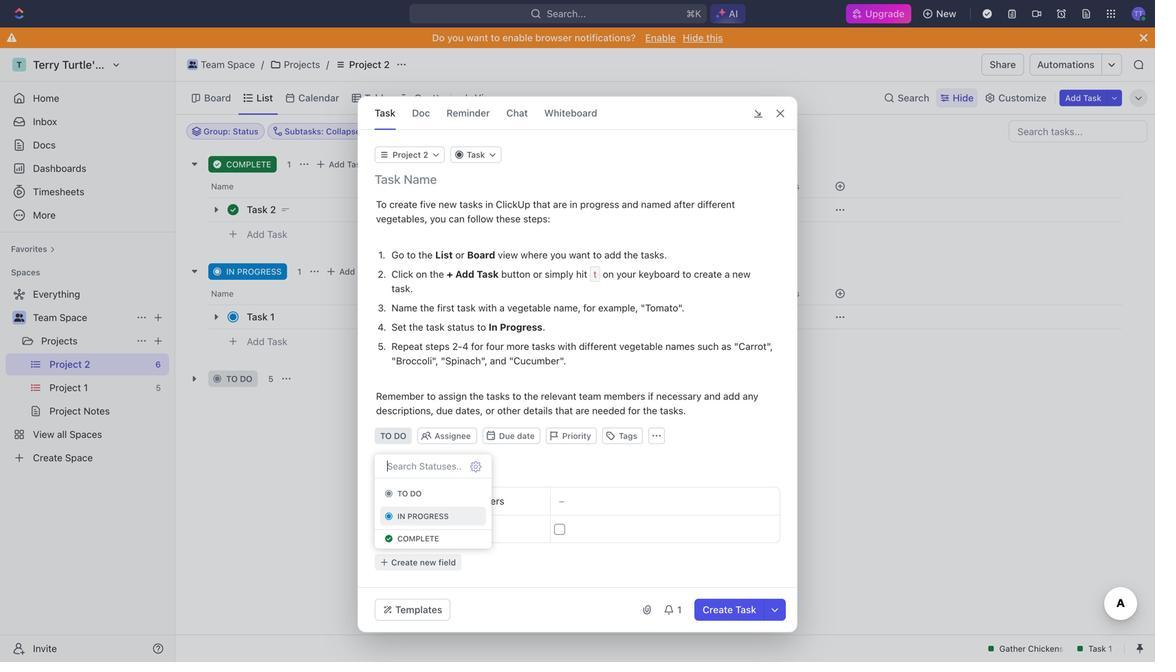 Task type: locate. For each thing, give the bounding box(es) containing it.
1 vertical spatial vegetable
[[619, 341, 663, 352]]

1 vertical spatial projects link
[[41, 330, 131, 352]]

in progress down questions
[[397, 512, 449, 521]]

tasks
[[459, 199, 483, 210], [532, 341, 555, 352], [486, 391, 510, 402]]

for right 4
[[471, 341, 483, 352]]

answers
[[467, 495, 504, 507]]

hide
[[683, 32, 704, 43], [953, 92, 974, 103], [722, 127, 740, 136]]

hide inside button
[[722, 127, 740, 136]]

dates,
[[455, 405, 483, 416]]

and left named
[[622, 199, 638, 210]]

to left 5
[[226, 374, 238, 384]]

on your keyboard to create a new task.
[[392, 268, 753, 294]]

the right set
[[409, 321, 423, 333]]

1 vertical spatial for
[[471, 341, 483, 352]]

team space link inside tree
[[33, 307, 131, 329]]

vegetable up "progress"
[[507, 302, 551, 314]]

1 vertical spatial projects
[[41, 335, 78, 347]]

spaces
[[11, 267, 40, 277]]

in progress button
[[380, 507, 486, 526]]

1 horizontal spatial 1
[[287, 159, 291, 169]]

"carrot",
[[734, 341, 773, 352]]

0 horizontal spatial progress
[[237, 267, 282, 276]]

0 horizontal spatial for
[[471, 341, 483, 352]]

to inside the on your keyboard to create a new task.
[[682, 268, 691, 280]]

vegetable left the names
[[619, 341, 663, 352]]

steps
[[425, 341, 450, 352]]

task up the "steps"
[[426, 321, 445, 333]]

chat button
[[506, 97, 528, 129]]

task
[[1083, 93, 1101, 103], [375, 107, 396, 119], [347, 160, 365, 169], [247, 204, 268, 215], [267, 229, 287, 240], [357, 267, 376, 276], [477, 268, 499, 280], [247, 311, 268, 322], [267, 336, 287, 347], [735, 604, 756, 615]]

projects link inside tree
[[41, 330, 131, 352]]

0 vertical spatial progress
[[580, 199, 619, 210]]

with up in
[[478, 302, 497, 314]]

team space link
[[184, 56, 258, 73], [33, 307, 131, 329]]

0 horizontal spatial or
[[455, 249, 464, 261]]

0 horizontal spatial 2
[[270, 204, 276, 215]]

sidebar navigation
[[0, 48, 175, 662]]

tasks for clickup
[[459, 199, 483, 210]]

click
[[392, 268, 413, 280]]

1 horizontal spatial that
[[555, 405, 573, 416]]

doc
[[412, 107, 430, 119]]

status
[[447, 321, 475, 333]]

1 vertical spatial list
[[435, 249, 453, 261]]

1 vertical spatial add
[[723, 391, 740, 402]]

chat
[[506, 107, 528, 119]]

add up search tasks... "text box" at the right
[[1065, 93, 1081, 103]]

team right user group image
[[33, 312, 57, 323]]

2 horizontal spatial 1
[[297, 267, 301, 276]]

2 on from the left
[[603, 268, 614, 280]]

tasks up "cucumber".
[[532, 341, 555, 352]]

steps:
[[523, 213, 550, 224]]

0 vertical spatial vegetable
[[507, 302, 551, 314]]

do inside dropdown button
[[394, 431, 406, 441]]

0 vertical spatial tasks
[[459, 199, 483, 210]]

progress
[[500, 321, 542, 333]]

to do inside dropdown button
[[380, 431, 406, 441]]

user group image
[[188, 61, 197, 68]]

create inside to create five new tasks in clickup that are in progress and named after different vegetables, you can follow these steps:
[[389, 199, 417, 210]]

1 horizontal spatial create
[[694, 268, 722, 280]]

1 vertical spatial are
[[575, 405, 589, 416]]

1 vertical spatial team space
[[33, 312, 87, 323]]

team space right user group image
[[33, 312, 87, 323]]

list up +
[[435, 249, 453, 261]]

or down the 'where'
[[533, 268, 542, 280]]

table
[[365, 92, 389, 103]]

1 horizontal spatial in progress
[[397, 512, 449, 521]]

2 horizontal spatial tasks
[[532, 341, 555, 352]]

hit
[[576, 268, 587, 280]]

2 vertical spatial or
[[485, 405, 495, 416]]

project 2 link
[[332, 56, 393, 73]]

1 horizontal spatial hide
[[722, 127, 740, 136]]

with up "cucumber".
[[558, 341, 576, 352]]

.
[[542, 321, 545, 333]]

to do down descriptions,
[[380, 431, 406, 441]]

home link
[[6, 87, 169, 109]]

you up simply on the left
[[550, 249, 566, 261]]

1 horizontal spatial a
[[725, 268, 730, 280]]

0 vertical spatial list
[[257, 92, 273, 103]]

progress inside to create five new tasks in clickup that are in progress and named after different vegetables, you can follow these steps:
[[580, 199, 619, 210]]

complete down in progress button
[[397, 534, 439, 543]]

necessary
[[656, 391, 701, 402]]

do down 'fields'
[[410, 489, 422, 498]]

team space
[[201, 59, 255, 70], [33, 312, 87, 323]]

0 horizontal spatial team space
[[33, 312, 87, 323]]

1 horizontal spatial board
[[467, 249, 495, 261]]

1 vertical spatial task
[[426, 321, 445, 333]]

1 horizontal spatial add
[[723, 391, 740, 402]]

are inside to create five new tasks in clickup that are in progress and named after different vegetables, you can follow these steps:
[[553, 199, 567, 210]]

to down descriptions,
[[380, 431, 392, 441]]

in
[[485, 199, 493, 210], [570, 199, 578, 210], [226, 267, 235, 276], [397, 512, 405, 521]]

tasks. inside remember to assign the tasks to the relevant team members if necessary and add any descriptions, due dates, or other details that are needed for the tasks.
[[660, 405, 686, 416]]

do you want to enable browser notifications? enable hide this
[[432, 32, 723, 43]]

automations button
[[1030, 54, 1101, 75]]

add inside remember to assign the tasks to the relevant team members if necessary and add any descriptions, due dates, or other details that are needed for the tasks.
[[723, 391, 740, 402]]

1 horizontal spatial team space
[[201, 59, 255, 70]]

to right keyboard
[[682, 268, 691, 280]]

complete up "task 2"
[[226, 160, 271, 169]]

to left in
[[477, 321, 486, 333]]

or down the can
[[455, 249, 464, 261]]

1 horizontal spatial space
[[227, 59, 255, 70]]

/ up calendar
[[326, 59, 329, 70]]

to inside button
[[397, 489, 408, 498]]

assign
[[438, 391, 467, 402]]

repeat
[[392, 341, 423, 352]]

0 vertical spatial you
[[447, 32, 464, 43]]

progress up task 1 on the left of the page
[[237, 267, 282, 276]]

1 vertical spatial tasks.
[[660, 405, 686, 416]]

notifications?
[[575, 32, 636, 43]]

add up task 1 link
[[339, 267, 355, 276]]

t
[[593, 268, 597, 280]]

0 vertical spatial space
[[227, 59, 255, 70]]

to left the enable
[[491, 32, 500, 43]]

1 vertical spatial tasks
[[532, 341, 555, 352]]

keyboard
[[639, 268, 680, 280]]

the up the your at top
[[624, 249, 638, 261]]

for down members
[[628, 405, 640, 416]]

team inside tree
[[33, 312, 57, 323]]

calendar
[[298, 92, 339, 103]]

board up 'click on the + add task button or simply hit t'
[[467, 249, 495, 261]]

list right board link
[[257, 92, 273, 103]]

this
[[706, 32, 723, 43]]

1 horizontal spatial task
[[457, 302, 476, 314]]

if
[[648, 391, 654, 402]]

that inside remember to assign the tasks to the relevant team members if necessary and add any descriptions, due dates, or other details that are needed for the tasks.
[[555, 405, 573, 416]]

2 vertical spatial to do
[[397, 489, 422, 498]]

0 vertical spatial or
[[455, 249, 464, 261]]

0 horizontal spatial tasks
[[459, 199, 483, 210]]

create up vegetables,
[[389, 199, 417, 210]]

None checkbox
[[554, 524, 565, 535]]

0 vertical spatial 1
[[287, 159, 291, 169]]

to down custom fields on the left
[[397, 489, 408, 498]]

calendar link
[[296, 88, 339, 108]]

space right user group image
[[60, 312, 87, 323]]

/
[[261, 59, 264, 70], [326, 59, 329, 70]]

that up steps:
[[533, 199, 550, 210]]

1 vertical spatial in progress
[[397, 512, 449, 521]]

add up the your at top
[[604, 249, 621, 261]]

space up the list link
[[227, 59, 255, 70]]

are down task name text box
[[553, 199, 567, 210]]

0 horizontal spatial team
[[33, 312, 57, 323]]

0 vertical spatial add
[[604, 249, 621, 261]]

whiteboard
[[544, 107, 597, 119]]

team space link right user group image
[[33, 307, 131, 329]]

reminder
[[447, 107, 490, 119]]

tasks. down 'necessary'
[[660, 405, 686, 416]]

are down 'team' in the bottom right of the page
[[575, 405, 589, 416]]

different right the after
[[697, 199, 735, 210]]

add task button up search tasks... "text box" at the right
[[1060, 90, 1107, 106]]

on
[[416, 268, 427, 280], [603, 268, 614, 280]]

2 vertical spatial tasks
[[486, 391, 510, 402]]

and right 'necessary'
[[704, 391, 721, 402]]

1 vertical spatial hide
[[953, 92, 974, 103]]

0 horizontal spatial a
[[499, 302, 505, 314]]

and left answers
[[448, 495, 464, 507]]

set the task status to in progress .
[[392, 321, 545, 333]]

remember to assign the tasks to the relevant team members if necessary and add any descriptions, due dates, or other details that are needed for the tasks.
[[376, 391, 761, 416]]

to do button
[[375, 428, 412, 444]]

list inside the list link
[[257, 92, 273, 103]]

where
[[521, 249, 548, 261]]

members
[[604, 391, 645, 402]]

space inside tree
[[60, 312, 87, 323]]

0 vertical spatial task
[[457, 302, 476, 314]]

0 horizontal spatial projects
[[41, 335, 78, 347]]

⌘k
[[686, 8, 701, 19]]

create right keyboard
[[694, 268, 722, 280]]

2 horizontal spatial or
[[533, 268, 542, 280]]

tasks inside remember to assign the tasks to the relevant team members if necessary and add any descriptions, due dates, or other details that are needed for the tasks.
[[486, 391, 510, 402]]

0 horizontal spatial create
[[389, 199, 417, 210]]

task 1
[[247, 311, 275, 322]]

1 vertical spatial that
[[555, 405, 573, 416]]

0 vertical spatial 2
[[384, 59, 390, 70]]

want
[[466, 32, 488, 43], [569, 249, 590, 261]]

for inside remember to assign the tasks to the relevant team members if necessary and add any descriptions, due dates, or other details that are needed for the tasks.
[[628, 405, 640, 416]]

0 vertical spatial that
[[533, 199, 550, 210]]

1 vertical spatial new
[[732, 268, 751, 280]]

you down five
[[430, 213, 446, 224]]

to do left 5
[[226, 374, 252, 384]]

dialog
[[358, 96, 798, 633]]

0 horizontal spatial team space link
[[33, 307, 131, 329]]

in progress up task 1 on the left of the page
[[226, 267, 282, 276]]

1 on from the left
[[416, 268, 427, 280]]

0 horizontal spatial in progress
[[226, 267, 282, 276]]

board
[[204, 92, 231, 103], [467, 249, 495, 261]]

in inside in progress button
[[397, 512, 405, 521]]

to
[[376, 199, 387, 210]]

2 vertical spatial do
[[410, 489, 422, 498]]

tasks.
[[641, 249, 667, 261], [660, 405, 686, 416]]

search...
[[547, 8, 586, 19]]

Search Statuses... field
[[386, 460, 464, 472]]

team space link up board link
[[184, 56, 258, 73]]

tasks inside to create five new tasks in clickup that are in progress and named after different vegetables, you can follow these steps:
[[459, 199, 483, 210]]

tasks up follow
[[459, 199, 483, 210]]

add down task 1 on the left of the page
[[247, 336, 265, 347]]

any
[[743, 391, 758, 402]]

do inside button
[[410, 489, 422, 498]]

projects link
[[267, 56, 324, 73], [41, 330, 131, 352]]

add left the any
[[723, 391, 740, 402]]

board left the list link
[[204, 92, 231, 103]]

or left other
[[485, 405, 495, 416]]

with inside the repeat steps 2-4 for four more tasks with different vegetable names such as "carrot", "broccoli", "spinach", and "cucumber".
[[558, 341, 576, 352]]

and down four at the bottom of page
[[490, 355, 506, 366]]

do left 5
[[240, 374, 252, 384]]

new
[[936, 8, 956, 19]]

0 horizontal spatial space
[[60, 312, 87, 323]]

user group image
[[14, 314, 24, 322]]

progress down questions
[[407, 512, 449, 521]]

doc button
[[412, 97, 430, 129]]

2 for task 2
[[270, 204, 276, 215]]

tree inside the sidebar navigation
[[6, 283, 169, 469]]

team space right user group icon
[[201, 59, 255, 70]]

2-
[[452, 341, 462, 352]]

2 for project 2
[[384, 59, 390, 70]]

you right do
[[447, 32, 464, 43]]

add up task 2 link
[[329, 160, 345, 169]]

complete
[[226, 160, 271, 169], [397, 534, 439, 543]]

2 inside 'link'
[[384, 59, 390, 70]]

board link
[[201, 88, 231, 108]]

1 horizontal spatial team
[[201, 59, 225, 70]]

docs
[[33, 139, 56, 151]]

as
[[721, 341, 731, 352]]

want up the 'hit'
[[569, 249, 590, 261]]

vegetable inside the repeat steps 2-4 for four more tasks with different vegetable names such as "carrot", "broccoli", "spinach", and "cucumber".
[[619, 341, 663, 352]]

the down if
[[643, 405, 657, 416]]

tree
[[6, 283, 169, 469]]

task 2 link
[[243, 200, 446, 220]]

tasks up other
[[486, 391, 510, 402]]

Task Name text field
[[375, 171, 783, 188]]

on right t
[[603, 268, 614, 280]]

0 vertical spatial create
[[389, 199, 417, 210]]

1 for in progress
[[297, 267, 301, 276]]

such
[[697, 341, 719, 352]]

that
[[533, 199, 550, 210], [555, 405, 573, 416]]

0 vertical spatial team space
[[201, 59, 255, 70]]

1 vertical spatial or
[[533, 268, 542, 280]]

1 horizontal spatial with
[[558, 341, 576, 352]]

0 vertical spatial new
[[439, 199, 457, 210]]

1 vertical spatial board
[[467, 249, 495, 261]]

0 horizontal spatial on
[[416, 268, 427, 280]]

1 horizontal spatial different
[[697, 199, 735, 210]]

different down example,
[[579, 341, 617, 352]]

that inside to create five new tasks in clickup that are in progress and named after different vegetables, you can follow these steps:
[[533, 199, 550, 210]]

the up 'dates,'
[[469, 391, 484, 402]]

to inside dropdown button
[[380, 431, 392, 441]]

that down relevant
[[555, 405, 573, 416]]

2 vertical spatial you
[[550, 249, 566, 261]]

to do down custom fields on the left
[[397, 489, 422, 498]]

–
[[559, 495, 564, 507]]

tree containing team space
[[6, 283, 169, 469]]

do down descriptions,
[[394, 431, 406, 441]]

/ up the list link
[[261, 59, 264, 70]]

0 vertical spatial for
[[583, 302, 596, 314]]

1 vertical spatial create
[[694, 268, 722, 280]]

team
[[201, 59, 225, 70], [33, 312, 57, 323]]

1 horizontal spatial team space link
[[184, 56, 258, 73]]

0 horizontal spatial projects link
[[41, 330, 131, 352]]

for right "name,"
[[583, 302, 596, 314]]

0 horizontal spatial new
[[439, 199, 457, 210]]

0 vertical spatial tasks.
[[641, 249, 667, 261]]

1 horizontal spatial projects
[[284, 59, 320, 70]]

1 horizontal spatial progress
[[407, 512, 449, 521]]

name the first task with a vegetable name, for example, "tomato".
[[392, 302, 684, 314]]

to do
[[226, 374, 252, 384], [380, 431, 406, 441], [397, 489, 422, 498]]

example,
[[598, 302, 638, 314]]

tasks. up keyboard
[[641, 249, 667, 261]]

0 horizontal spatial different
[[579, 341, 617, 352]]

a up "progress"
[[499, 302, 505, 314]]

want right do
[[466, 32, 488, 43]]

new
[[439, 199, 457, 210], [732, 268, 751, 280]]

1 vertical spatial progress
[[237, 267, 282, 276]]

1 horizontal spatial or
[[485, 405, 495, 416]]

"spinach",
[[441, 355, 487, 366]]

task up set the task status to in progress .
[[457, 302, 476, 314]]

1 vertical spatial 1
[[297, 267, 301, 276]]

0 vertical spatial board
[[204, 92, 231, 103]]

gantt link
[[412, 88, 440, 108]]

1 horizontal spatial vegetable
[[619, 341, 663, 352]]

or inside remember to assign the tasks to the relevant team members if necessary and add any descriptions, due dates, or other details that are needed for the tasks.
[[485, 405, 495, 416]]

on inside the on your keyboard to create a new task.
[[603, 268, 614, 280]]

progress
[[580, 199, 619, 210], [237, 267, 282, 276], [407, 512, 449, 521]]

to right go
[[407, 249, 416, 261]]

with
[[478, 302, 497, 314], [558, 341, 576, 352]]

and inside remember to assign the tasks to the relevant team members if necessary and add any descriptions, due dates, or other details that are needed for the tasks.
[[704, 391, 721, 402]]

1 horizontal spatial on
[[603, 268, 614, 280]]

2 / from the left
[[326, 59, 329, 70]]

0 horizontal spatial /
[[261, 59, 264, 70]]

on right the click
[[416, 268, 427, 280]]

button
[[501, 268, 530, 280]]

2 horizontal spatial hide
[[953, 92, 974, 103]]

a inside the on your keyboard to create a new task.
[[725, 268, 730, 280]]

1 horizontal spatial 2
[[384, 59, 390, 70]]

none checkbox inside custom fields element
[[554, 524, 565, 535]]

1 vertical spatial team space link
[[33, 307, 131, 329]]

progress down task name text box
[[580, 199, 619, 210]]

a
[[725, 268, 730, 280], [499, 302, 505, 314]]

a right keyboard
[[725, 268, 730, 280]]

team right user group icon
[[201, 59, 225, 70]]

0 vertical spatial a
[[725, 268, 730, 280]]



Task type: describe. For each thing, give the bounding box(es) containing it.
different inside to create five new tasks in clickup that are in progress and named after different vegetables, you can follow these steps:
[[697, 199, 735, 210]]

1 for complete
[[287, 159, 291, 169]]

four
[[486, 341, 504, 352]]

due
[[436, 405, 453, 416]]

1 horizontal spatial list
[[435, 249, 453, 261]]

0 horizontal spatial want
[[466, 32, 488, 43]]

in
[[489, 321, 498, 333]]

custom
[[375, 471, 405, 481]]

2 horizontal spatial you
[[550, 249, 566, 261]]

go to the list or board view where you want to add the tasks.
[[392, 249, 667, 261]]

first
[[437, 302, 454, 314]]

timesheets link
[[6, 181, 169, 203]]

relevant
[[541, 391, 576, 402]]

create
[[703, 604, 733, 615]]

– button
[[551, 487, 780, 515]]

upgrade
[[865, 8, 905, 19]]

"cucumber".
[[509, 355, 566, 366]]

favorites button
[[6, 241, 61, 257]]

to do inside button
[[397, 489, 422, 498]]

the left first
[[420, 302, 434, 314]]

0 vertical spatial team
[[201, 59, 225, 70]]

name,
[[553, 302, 581, 314]]

needed
[[592, 405, 625, 416]]

+
[[447, 268, 453, 280]]

docs link
[[6, 134, 169, 156]]

names
[[665, 341, 695, 352]]

the right go
[[418, 249, 433, 261]]

0 vertical spatial projects link
[[267, 56, 324, 73]]

custom fields element
[[375, 487, 780, 571]]

new inside to create five new tasks in clickup that are in progress and named after different vegetables, you can follow these steps:
[[439, 199, 457, 210]]

table link
[[362, 88, 389, 108]]

a for vegetable
[[499, 302, 505, 314]]

task button
[[375, 97, 396, 129]]

task 1 link
[[243, 307, 446, 327]]

0 vertical spatial to do
[[226, 374, 252, 384]]

new button
[[917, 3, 965, 25]]

customize button
[[981, 88, 1051, 108]]

add task down task 1 on the left of the page
[[247, 336, 287, 347]]

whiteboard button
[[544, 97, 597, 129]]

5
[[268, 374, 273, 384]]

different inside the repeat steps 2-4 for four more tasks with different vegetable names such as "carrot", "broccoli", "spinach", and "cucumber".
[[579, 341, 617, 352]]

named
[[641, 199, 671, 210]]

enable
[[502, 32, 533, 43]]

liftoff
[[400, 523, 427, 535]]

after
[[674, 199, 695, 210]]

task 2
[[247, 204, 276, 215]]

customize
[[998, 92, 1047, 103]]

you inside to create five new tasks in clickup that are in progress and named after different vegetables, you can follow these steps:
[[430, 213, 446, 224]]

invite
[[33, 643, 57, 654]]

and inside to create five new tasks in clickup that are in progress and named after different vegetables, you can follow these steps:
[[622, 199, 638, 210]]

4
[[462, 341, 468, 352]]

team space inside the sidebar navigation
[[33, 312, 87, 323]]

details
[[523, 405, 553, 416]]

complete button
[[373, 529, 493, 549]]

upgrade link
[[846, 4, 911, 23]]

custom fields
[[375, 471, 431, 481]]

fields
[[408, 471, 431, 481]]

other
[[497, 405, 521, 416]]

0 horizontal spatial vegetable
[[507, 302, 551, 314]]

0 vertical spatial do
[[240, 374, 252, 384]]

your
[[616, 268, 636, 280]]

0 vertical spatial team space link
[[184, 56, 258, 73]]

"broccoli",
[[392, 355, 438, 366]]

a for new
[[725, 268, 730, 280]]

add task button up task 1 link
[[323, 263, 381, 280]]

team
[[579, 391, 601, 402]]

0 vertical spatial complete
[[226, 160, 271, 169]]

add down "task 2"
[[247, 229, 265, 240]]

dialog containing task
[[358, 96, 798, 633]]

go
[[392, 249, 404, 261]]

five
[[420, 199, 436, 210]]

do
[[432, 32, 445, 43]]

1 / from the left
[[261, 59, 264, 70]]

add task button down task 1 on the left of the page
[[241, 333, 293, 350]]

list link
[[254, 88, 273, 108]]

set
[[392, 321, 406, 333]]

2 vertical spatial 1
[[270, 311, 275, 322]]

0 horizontal spatial add
[[604, 249, 621, 261]]

share button
[[981, 54, 1024, 76]]

and inside custom fields element
[[448, 495, 464, 507]]

name
[[392, 302, 417, 314]]

0 vertical spatial with
[[478, 302, 497, 314]]

1 horizontal spatial you
[[447, 32, 464, 43]]

complete inside button
[[397, 534, 439, 543]]

add task down "task 2"
[[247, 229, 287, 240]]

create inside the on your keyboard to create a new task.
[[694, 268, 722, 280]]

the left +
[[430, 268, 444, 280]]

"tomato".
[[641, 302, 684, 314]]

add task up task 2 link
[[329, 160, 365, 169]]

progress inside in progress button
[[407, 512, 449, 521]]

in progress inside button
[[397, 512, 449, 521]]

0 vertical spatial projects
[[284, 59, 320, 70]]

tasks inside the repeat steps 2-4 for four more tasks with different vegetable names such as "carrot", "broccoli", "spinach", and "cucumber".
[[532, 341, 555, 352]]

add right +
[[455, 268, 474, 280]]

gantt
[[414, 92, 440, 103]]

1 horizontal spatial want
[[569, 249, 590, 261]]

0 horizontal spatial task
[[426, 321, 445, 333]]

create task
[[703, 604, 756, 615]]

automations
[[1037, 59, 1095, 70]]

to up t
[[593, 249, 602, 261]]

to create five new tasks in clickup that are in progress and named after different vegetables, you can follow these steps:
[[376, 199, 738, 224]]

to left assign
[[427, 391, 436, 402]]

simply
[[545, 268, 573, 280]]

add task up search tasks... "text box" at the right
[[1065, 93, 1101, 103]]

add task button up task 2 link
[[312, 156, 371, 173]]

projects inside tree
[[41, 335, 78, 347]]

0 horizontal spatial board
[[204, 92, 231, 103]]

to up other
[[512, 391, 521, 402]]

for inside the repeat steps 2-4 for four more tasks with different vegetable names such as "carrot", "broccoli", "spinach", and "cucumber".
[[471, 341, 483, 352]]

hide button
[[936, 88, 978, 108]]

timesheets
[[33, 186, 84, 197]]

task.
[[392, 283, 413, 294]]

0 vertical spatial hide
[[683, 32, 704, 43]]

search button
[[880, 88, 933, 108]]

click on the + add task button or simply hit t
[[392, 268, 597, 280]]

clickup
[[496, 199, 530, 210]]

1 horizontal spatial for
[[583, 302, 596, 314]]

the up details
[[524, 391, 538, 402]]

and inside the repeat steps 2-4 for four more tasks with different vegetable names such as "carrot", "broccoli", "spinach", and "cucumber".
[[490, 355, 506, 366]]

add task button down "task 2"
[[241, 226, 293, 243]]

can
[[449, 213, 465, 224]]

0 vertical spatial in progress
[[226, 267, 282, 276]]

favorites
[[11, 244, 47, 254]]

hide inside dropdown button
[[953, 92, 974, 103]]

add task left the click
[[339, 267, 376, 276]]

are inside remember to assign the tasks to the relevant team members if necessary and add any descriptions, due dates, or other details that are needed for the tasks.
[[575, 405, 589, 416]]

repeat steps 2-4 for four more tasks with different vegetable names such as "carrot", "broccoli", "spinach", and "cucumber".
[[392, 341, 776, 366]]

more
[[506, 341, 529, 352]]

questions
[[400, 495, 445, 507]]

reminder button
[[447, 97, 490, 129]]

enable
[[645, 32, 676, 43]]

Search tasks... text field
[[1009, 121, 1147, 142]]

new inside the on your keyboard to create a new task.
[[732, 268, 751, 280]]

tasks for the
[[486, 391, 510, 402]]

create task button
[[694, 599, 765, 621]]



Task type: vqa. For each thing, say whether or not it's contained in the screenshot.
the topmost 'tasks'
yes



